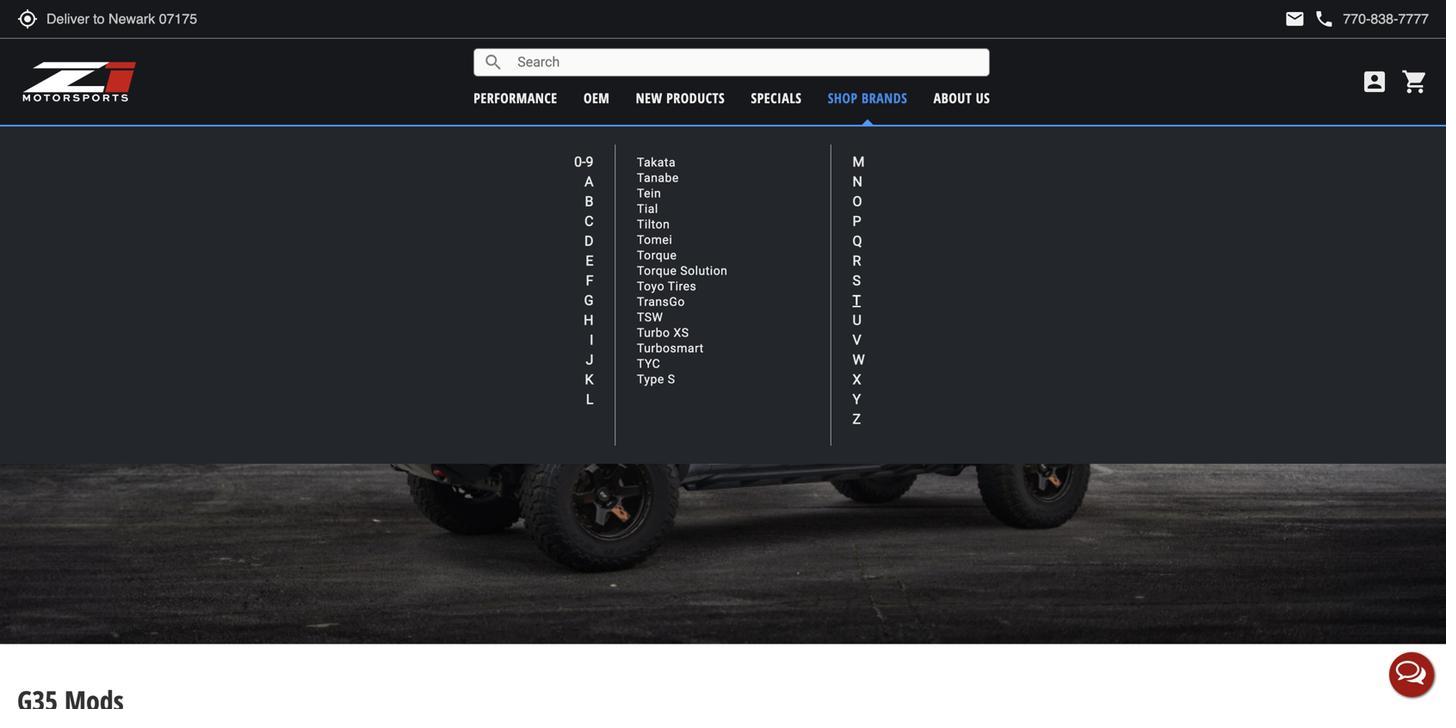Task type: vqa. For each thing, say whether or not it's contained in the screenshot.
checkbox
no



Task type: describe. For each thing, give the bounding box(es) containing it.
(change model) link
[[795, 134, 872, 151]]

about us link
[[934, 89, 990, 107]]

tein
[[637, 186, 661, 200]]

k
[[585, 371, 594, 388]]

model)
[[838, 134, 872, 151]]

tires
[[668, 279, 697, 293]]

z1 motorsports logo image
[[22, 60, 137, 103]]

x
[[853, 371, 861, 388]]

9
[[586, 154, 594, 170]]

takata
[[637, 155, 676, 169]]

mail link
[[1285, 9, 1305, 29]]

solution
[[680, 264, 728, 278]]

account_box
[[1361, 68, 1389, 96]]

new products
[[636, 89, 725, 107]]

(change model)
[[795, 134, 872, 151]]

z
[[853, 411, 861, 427]]

oem
[[584, 89, 610, 107]]

v
[[853, 332, 862, 348]]

y
[[853, 391, 861, 408]]

phone
[[1314, 9, 1335, 29]]

shop brands link
[[828, 89, 908, 107]]

c
[[585, 213, 594, 229]]

tomei
[[637, 233, 673, 247]]

type
[[637, 372, 664, 386]]

shopping_cart link
[[1397, 68, 1429, 96]]

w
[[853, 352, 865, 368]]

shop
[[828, 89, 858, 107]]

phone link
[[1314, 9, 1429, 29]]

l
[[586, 391, 594, 408]]

Search search field
[[504, 49, 989, 76]]

(change
[[795, 134, 835, 151]]

0-9 a b c d e f g h i j k l
[[574, 154, 594, 408]]

tanabe link
[[637, 171, 679, 185]]

shopping_cart
[[1402, 68, 1429, 96]]

q
[[853, 233, 862, 249]]

win this truck shop now to get automatically entered image
[[0, 148, 1446, 644]]

oem link
[[584, 89, 610, 107]]

transgo
[[637, 295, 685, 309]]

turbo
[[637, 326, 670, 340]]

tyc
[[637, 357, 661, 371]]

new
[[636, 89, 663, 107]]

toyo
[[637, 279, 665, 293]]

tsw
[[637, 310, 663, 324]]

my_location
[[17, 9, 38, 29]]

type s link
[[637, 372, 675, 386]]

specials
[[751, 89, 802, 107]]

a
[[585, 173, 594, 190]]

turbosmart link
[[637, 341, 704, 355]]

tilton
[[637, 217, 670, 231]]



Task type: locate. For each thing, give the bounding box(es) containing it.
o
[[853, 193, 862, 210]]

i
[[590, 332, 594, 348]]

tial link
[[637, 202, 658, 216]]

1 vertical spatial s
[[668, 372, 675, 386]]

e
[[586, 253, 594, 269]]

p
[[853, 213, 861, 229]]

m
[[853, 154, 865, 170]]

0-
[[574, 154, 586, 170]]

mail phone
[[1285, 9, 1335, 29]]

tilton link
[[637, 217, 670, 231]]

search
[[483, 52, 504, 73]]

j
[[586, 352, 594, 368]]

torque down tomei
[[637, 248, 677, 262]]

tein link
[[637, 186, 661, 200]]

turbosmart
[[637, 341, 704, 355]]

s
[[853, 272, 861, 289], [668, 372, 675, 386]]

t
[[853, 292, 861, 309]]

'tis the season spread some cheer with our massive selection of z1 products image
[[0, 0, 1446, 119]]

mail
[[1285, 9, 1305, 29]]

s right type
[[668, 372, 675, 386]]

r
[[853, 253, 861, 269]]

0 horizontal spatial s
[[668, 372, 675, 386]]

1 vertical spatial torque
[[637, 264, 677, 278]]

m n o p q r s t u v w x y z
[[853, 154, 865, 427]]

2 torque from the top
[[637, 264, 677, 278]]

about
[[934, 89, 972, 107]]

shop brands
[[828, 89, 908, 107]]

tsw link
[[637, 310, 663, 324]]

takata link
[[637, 155, 676, 169]]

0 vertical spatial torque
[[637, 248, 677, 262]]

s inside m n o p q r s t u v w x y z
[[853, 272, 861, 289]]

1 torque from the top
[[637, 248, 677, 262]]

tial
[[637, 202, 658, 216]]

u
[[853, 312, 862, 328]]

1 horizontal spatial s
[[853, 272, 861, 289]]

0 vertical spatial s
[[853, 272, 861, 289]]

turbo xs link
[[637, 326, 689, 340]]

takata tanabe tein tial tilton tomei torque torque solution toyo tires transgo tsw turbo xs turbosmart tyc type s
[[637, 155, 728, 386]]

h
[[584, 312, 594, 328]]

tomei link
[[637, 233, 673, 247]]

d
[[585, 233, 594, 249]]

s up t
[[853, 272, 861, 289]]

torque link
[[637, 248, 677, 262]]

performance
[[474, 89, 558, 107]]

toyo tires link
[[637, 279, 697, 293]]

xs
[[674, 326, 689, 340]]

f
[[586, 272, 594, 289]]

specials link
[[751, 89, 802, 107]]

g
[[584, 292, 594, 309]]

us
[[976, 89, 990, 107]]

transgo link
[[637, 295, 685, 309]]

b
[[585, 193, 594, 210]]

s inside the takata tanabe tein tial tilton tomei torque torque solution toyo tires transgo tsw turbo xs turbosmart tyc type s
[[668, 372, 675, 386]]

n
[[853, 173, 863, 190]]

tanabe
[[637, 171, 679, 185]]

tyc link
[[637, 357, 661, 371]]

new products link
[[636, 89, 725, 107]]

account_box link
[[1357, 68, 1393, 96]]

torque solution link
[[637, 264, 728, 278]]

products
[[666, 89, 725, 107]]

about us
[[934, 89, 990, 107]]

brands
[[862, 89, 908, 107]]

torque
[[637, 248, 677, 262], [637, 264, 677, 278]]

performance link
[[474, 89, 558, 107]]

torque down torque link
[[637, 264, 677, 278]]



